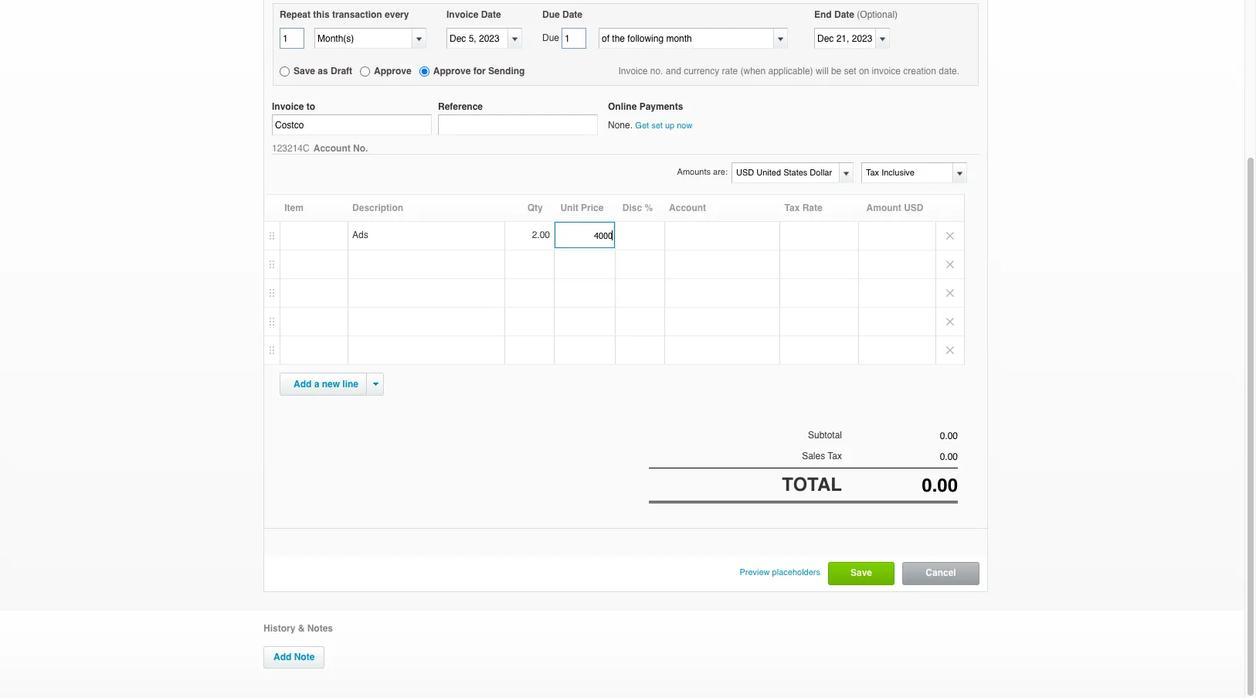 Task type: describe. For each thing, give the bounding box(es) containing it.
add note link
[[264, 646, 325, 669]]

qty
[[528, 203, 543, 214]]

tax rate
[[785, 203, 823, 214]]

delete line item image
[[937, 337, 965, 364]]

none. get set up now
[[608, 120, 693, 131]]

online payments
[[608, 101, 684, 112]]

price
[[581, 203, 604, 214]]

&
[[298, 623, 305, 634]]

0 vertical spatial set
[[845, 66, 857, 77]]

creation
[[904, 66, 937, 77]]

more add line options... image
[[373, 383, 378, 386]]

no.
[[353, 143, 368, 154]]

reference
[[438, 101, 483, 112]]

get set up now link
[[636, 121, 693, 131]]

a
[[314, 379, 320, 390]]

Invoice                                                                Date text field
[[448, 29, 508, 48]]

0 horizontal spatial tax
[[785, 203, 800, 214]]

123214c
[[272, 143, 310, 154]]

save as draft
[[294, 66, 353, 77]]

online
[[608, 101, 637, 112]]

amount usd
[[867, 203, 924, 214]]

are:
[[714, 167, 728, 177]]

up
[[665, 121, 675, 131]]

(when
[[741, 66, 766, 77]]

sales tax
[[803, 450, 843, 461]]

date for end
[[835, 9, 855, 20]]

%
[[645, 203, 653, 214]]

amounts are:
[[678, 167, 728, 177]]

approve for approve for sending
[[433, 66, 471, 77]]

history & notes
[[264, 623, 333, 634]]

end
[[815, 9, 832, 20]]

invoice for invoice                                                                date
[[447, 9, 479, 20]]

add for add note
[[274, 652, 292, 663]]

sales
[[803, 450, 826, 461]]

add for add a new line
[[294, 379, 312, 390]]

4 delete line item image from the top
[[937, 308, 965, 336]]

cancel
[[926, 567, 957, 578]]

preview placeholders
[[740, 567, 821, 578]]

date for due
[[563, 9, 583, 20]]

1 delete line item image from the top
[[937, 222, 965, 250]]

date for invoice
[[481, 9, 501, 20]]

item
[[285, 203, 304, 214]]

3 delete line item image from the top
[[937, 279, 965, 307]]

ads
[[352, 230, 368, 241]]

repeat this transaction every
[[280, 9, 409, 20]]

2 delete line item image from the top
[[937, 251, 965, 279]]

payments
[[640, 101, 684, 112]]

currency
[[684, 66, 720, 77]]

invoice to
[[272, 101, 315, 112]]



Task type: vqa. For each thing, say whether or not it's contained in the screenshot.
2nd DATE from the right
yes



Task type: locate. For each thing, give the bounding box(es) containing it.
due right the invoice                                                                date
[[543, 9, 560, 20]]

date
[[481, 9, 501, 20], [563, 9, 583, 20], [835, 9, 855, 20]]

tax right sales
[[828, 450, 843, 461]]

account down amounts
[[669, 203, 707, 214]]

2 vertical spatial invoice
[[272, 101, 304, 112]]

note
[[294, 652, 315, 663]]

date up due date text box at the top left of page
[[563, 9, 583, 20]]

2 horizontal spatial date
[[835, 9, 855, 20]]

invoice                                                                date
[[447, 9, 501, 20]]

add left the note in the left bottom of the page
[[274, 652, 292, 663]]

rate
[[722, 66, 738, 77]]

no.
[[651, 66, 664, 77]]

due for due
[[543, 32, 560, 43]]

every
[[385, 9, 409, 20]]

Approve radio
[[360, 66, 370, 77]]

1 vertical spatial set
[[652, 121, 663, 131]]

0 horizontal spatial set
[[652, 121, 663, 131]]

for
[[474, 66, 486, 77]]

1 vertical spatial invoice
[[619, 66, 648, 77]]

due left due date text box at the top left of page
[[543, 32, 560, 43]]

0 vertical spatial invoice
[[447, 9, 479, 20]]

0 vertical spatial account
[[314, 143, 351, 154]]

on
[[859, 66, 870, 77]]

description
[[353, 203, 404, 214]]

tax
[[785, 203, 800, 214], [828, 450, 843, 461]]

invoice for invoice to
[[272, 101, 304, 112]]

invoice for invoice no.                                                            and currency rate (when applicable)                                                          will be set on invoice creation date.
[[619, 66, 648, 77]]

tax left "rate"
[[785, 203, 800, 214]]

transaction
[[332, 9, 382, 20]]

approve
[[374, 66, 412, 77], [433, 66, 471, 77]]

2 due from the top
[[543, 32, 560, 43]]

preview placeholders link
[[740, 562, 821, 583]]

2 date from the left
[[563, 9, 583, 20]]

save left as
[[294, 66, 315, 77]]

1 horizontal spatial invoice
[[447, 9, 479, 20]]

2 approve from the left
[[433, 66, 471, 77]]

0 vertical spatial due
[[543, 9, 560, 20]]

1 horizontal spatial date
[[563, 9, 583, 20]]

save button
[[829, 563, 894, 585]]

set inside none. get set up now
[[652, 121, 663, 131]]

Reference text field
[[438, 115, 598, 135]]

2 horizontal spatial invoice
[[619, 66, 648, 77]]

usd
[[905, 203, 924, 214]]

0 horizontal spatial save
[[294, 66, 315, 77]]

set right be on the right top of the page
[[845, 66, 857, 77]]

applicable)
[[769, 66, 814, 77]]

invoice left no.
[[619, 66, 648, 77]]

preview
[[740, 567, 770, 578]]

approve right approve radio
[[374, 66, 412, 77]]

1 vertical spatial save
[[851, 567, 873, 578]]

0 horizontal spatial date
[[481, 9, 501, 20]]

amount
[[867, 203, 902, 214]]

invoice up invoice                                                                date text box
[[447, 9, 479, 20]]

account left no.
[[314, 143, 351, 154]]

get
[[636, 121, 649, 131]]

save right placeholders
[[851, 567, 873, 578]]

save for save as draft
[[294, 66, 315, 77]]

rate
[[803, 203, 823, 214]]

disc
[[623, 203, 642, 214]]

repeat
[[280, 9, 311, 20]]

date right end
[[835, 9, 855, 20]]

disc %
[[623, 203, 653, 214]]

delete line item image
[[937, 222, 965, 250], [937, 251, 965, 279], [937, 279, 965, 307], [937, 308, 965, 336]]

1 vertical spatial account
[[669, 203, 707, 214]]

and
[[666, 66, 682, 77]]

None text field
[[280, 28, 305, 49], [600, 29, 774, 48], [816, 29, 876, 48], [272, 115, 432, 135], [733, 163, 837, 183], [555, 222, 615, 248], [843, 431, 959, 442], [843, 474, 959, 496], [280, 28, 305, 49], [600, 29, 774, 48], [816, 29, 876, 48], [272, 115, 432, 135], [733, 163, 837, 183], [555, 222, 615, 248], [843, 431, 959, 442], [843, 474, 959, 496]]

history
[[264, 623, 296, 634]]

add
[[294, 379, 312, 390], [274, 652, 292, 663]]

1 date from the left
[[481, 9, 501, 20]]

end date (optional)
[[815, 9, 898, 20]]

0 horizontal spatial invoice
[[272, 101, 304, 112]]

new
[[322, 379, 340, 390]]

0 vertical spatial add
[[294, 379, 312, 390]]

invoice
[[872, 66, 901, 77]]

None text field
[[315, 29, 412, 48], [863, 163, 966, 183], [843, 451, 959, 462], [315, 29, 412, 48], [863, 163, 966, 183], [843, 451, 959, 462]]

1 horizontal spatial account
[[669, 203, 707, 214]]

account for account
[[669, 203, 707, 214]]

be
[[832, 66, 842, 77]]

add left a
[[294, 379, 312, 390]]

1 vertical spatial due
[[543, 32, 560, 43]]

will
[[816, 66, 829, 77]]

approve left for
[[433, 66, 471, 77]]

0 vertical spatial tax
[[785, 203, 800, 214]]

line
[[343, 379, 359, 390]]

1 vertical spatial tax
[[828, 450, 843, 461]]

1 horizontal spatial set
[[845, 66, 857, 77]]

none.
[[608, 120, 633, 131]]

add a new line link
[[284, 374, 368, 395]]

0 horizontal spatial account
[[314, 143, 351, 154]]

1 vertical spatial add
[[274, 652, 292, 663]]

account for account no.
[[314, 143, 351, 154]]

cancel link
[[904, 563, 979, 585]]

to
[[307, 101, 315, 112]]

add a new line
[[294, 379, 359, 390]]

date.
[[939, 66, 960, 77]]

approve for approve
[[374, 66, 412, 77]]

invoice left to on the top of page
[[272, 101, 304, 112]]

approve for sending
[[433, 66, 525, 77]]

now
[[677, 121, 693, 131]]

sending
[[489, 66, 525, 77]]

unit
[[561, 203, 579, 214]]

Save as Draft radio
[[280, 66, 290, 77]]

invoice no.                                                            and currency rate (when applicable)                                                          will be set on invoice creation date.
[[619, 66, 960, 77]]

1 horizontal spatial approve
[[433, 66, 471, 77]]

0 horizontal spatial add
[[274, 652, 292, 663]]

save
[[294, 66, 315, 77], [851, 567, 873, 578]]

1 due from the top
[[543, 9, 560, 20]]

amounts
[[678, 167, 711, 177]]

Due Date text field
[[562, 28, 587, 49]]

(optional)
[[858, 9, 898, 20]]

unit price
[[561, 203, 604, 214]]

invoice
[[447, 9, 479, 20], [619, 66, 648, 77], [272, 101, 304, 112]]

subtotal
[[809, 430, 843, 441]]

due date
[[543, 9, 583, 20]]

1 horizontal spatial save
[[851, 567, 873, 578]]

as
[[318, 66, 328, 77]]

total
[[782, 474, 843, 495]]

account no.
[[314, 143, 371, 154]]

notes
[[307, 623, 333, 634]]

1 approve from the left
[[374, 66, 412, 77]]

account
[[314, 143, 351, 154], [669, 203, 707, 214]]

0 horizontal spatial approve
[[374, 66, 412, 77]]

date up invoice                                                                date text box
[[481, 9, 501, 20]]

this
[[313, 9, 330, 20]]

Approve for Sending radio
[[420, 66, 430, 77]]

add note
[[274, 652, 315, 663]]

placeholders
[[773, 567, 821, 578]]

1 horizontal spatial tax
[[828, 450, 843, 461]]

set left up
[[652, 121, 663, 131]]

2.00
[[532, 230, 550, 241]]

0 vertical spatial save
[[294, 66, 315, 77]]

set
[[845, 66, 857, 77], [652, 121, 663, 131]]

1 horizontal spatial add
[[294, 379, 312, 390]]

draft
[[331, 66, 353, 77]]

save for save
[[851, 567, 873, 578]]

due for due date
[[543, 9, 560, 20]]

save inside the save button
[[851, 567, 873, 578]]

due
[[543, 9, 560, 20], [543, 32, 560, 43]]

3 date from the left
[[835, 9, 855, 20]]



